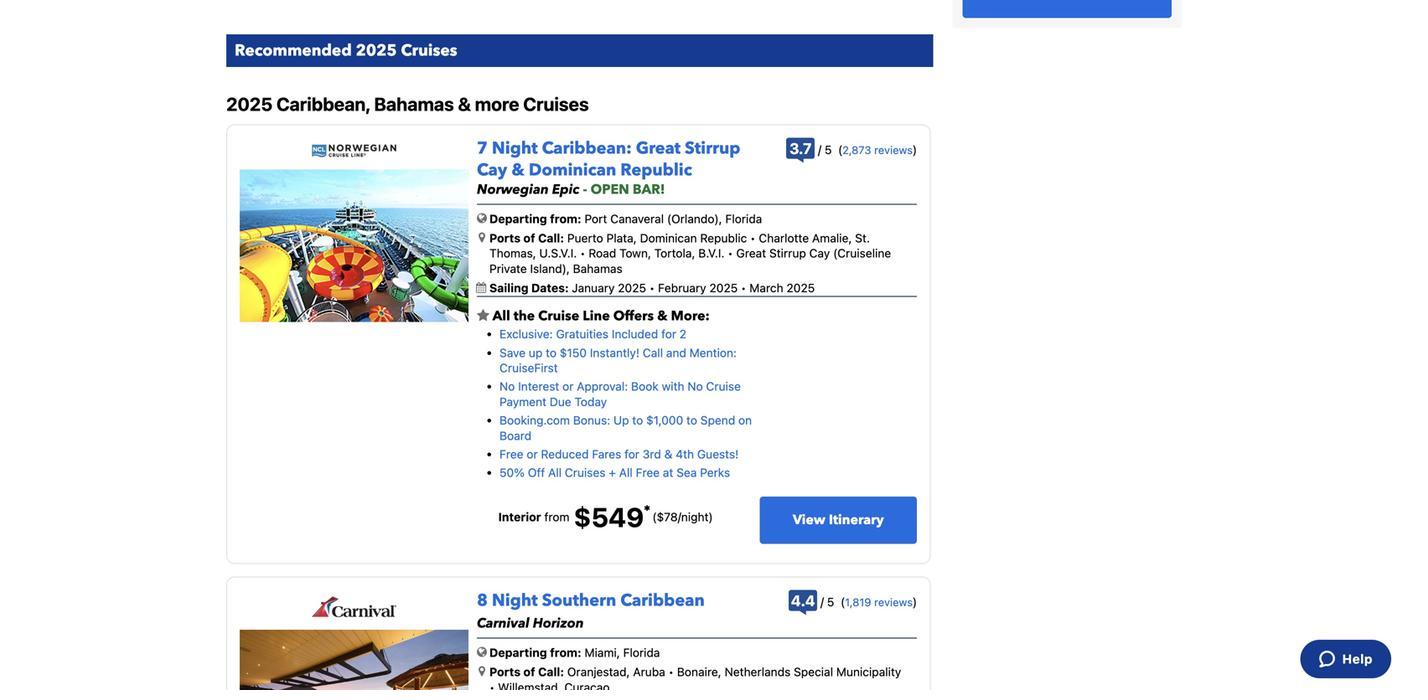 Task type: vqa. For each thing, say whether or not it's contained in the screenshot.
dining inside the Length : 963 Feet Beam : 106 Feet Space Ratio : 41:1 Number Of Passenger Decks : 12 Number Of Inside Rooms : 213 Number Of Outside Rooms : 849 Number Of Restaurants : 3 Number Of Pools : 3 Number Of Elevators : 12 Voltage : 110/220 Non-Smoking Dining : Yes Non-Smoking Ship : No
no



Task type: locate. For each thing, give the bounding box(es) containing it.
0 horizontal spatial republic
[[621, 159, 692, 182]]

reviews right '1,819'
[[874, 597, 913, 609]]

from: up puerto
[[550, 212, 581, 226]]

instantly!
[[590, 346, 640, 360]]

january 2025 • february 2025 • march 2025
[[572, 281, 815, 295]]

5 left '1,819'
[[827, 596, 834, 610]]

ports for 8 night southern caribbean
[[490, 666, 521, 680]]

1 vertical spatial call:
[[538, 666, 564, 680]]

sailing dates:
[[490, 281, 572, 295]]

all right off
[[548, 466, 562, 480]]

2 reviews from the top
[[874, 597, 913, 609]]

( inside '4.4 / 5 ( 1,819 reviews )'
[[841, 596, 845, 610]]

(
[[838, 143, 843, 157], [841, 596, 845, 610]]

great down charlotte
[[736, 247, 766, 260]]

1 horizontal spatial for
[[661, 327, 676, 341]]

/ for 7 night caribbean: great stirrup cay & dominican republic
[[818, 143, 822, 157]]

1 vertical spatial great
[[736, 247, 766, 260]]

all right star image
[[493, 307, 510, 325]]

0 vertical spatial call:
[[538, 231, 564, 245]]

to
[[546, 346, 557, 360], [632, 414, 643, 428], [687, 414, 697, 428]]

night for horizon
[[492, 590, 538, 613]]

stirrup inside 7 night caribbean: great stirrup cay & dominican republic norwegian epic - open bar!
[[685, 137, 740, 160]]

ports of call: up thomas,
[[490, 231, 564, 245]]

all right +
[[619, 466, 633, 480]]

view
[[793, 511, 826, 530]]

bonaire,
[[677, 666, 722, 680]]

cruises left +
[[565, 466, 606, 480]]

call:
[[538, 231, 564, 245], [538, 666, 564, 680]]

1 vertical spatial florida
[[623, 646, 660, 660]]

1 from: from the top
[[550, 212, 581, 226]]

&
[[458, 93, 471, 115], [512, 159, 525, 182], [657, 307, 668, 325], [664, 448, 673, 461]]

great
[[636, 137, 681, 160], [736, 247, 766, 260]]

0 vertical spatial )
[[913, 143, 917, 157]]

night for cay
[[492, 137, 538, 160]]

cruise down dates:
[[538, 307, 579, 325]]

0 vertical spatial cay
[[477, 159, 507, 182]]

( right 4.4 at bottom
[[841, 596, 845, 610]]

ports of call: for 8 night southern caribbean
[[490, 666, 564, 680]]

to right up
[[632, 414, 643, 428]]

5 inside '4.4 / 5 ( 1,819 reviews )'
[[827, 596, 834, 610]]

ports of call: for 7 night caribbean: great stirrup cay & dominican republic
[[490, 231, 564, 245]]

florida up aruba
[[623, 646, 660, 660]]

1 vertical spatial cay
[[809, 247, 830, 260]]

1,819 reviews link
[[845, 597, 913, 609]]

or up off
[[527, 448, 538, 461]]

$549
[[574, 502, 644, 534]]

departing from: miami, florida
[[490, 646, 660, 660]]

map marker image
[[479, 232, 485, 244], [479, 666, 485, 678]]

1 vertical spatial night
[[492, 590, 538, 613]]

) inside 3.7 / 5 ( 2,873 reviews )
[[913, 143, 917, 157]]

None search field
[[953, 0, 1182, 28]]

more
[[475, 93, 519, 115]]

(orlando),
[[667, 212, 722, 226]]

1 horizontal spatial free
[[636, 466, 660, 480]]

1 vertical spatial from:
[[550, 646, 581, 660]]

reviews right 2,873
[[874, 144, 913, 156]]

/ right '3.7'
[[818, 143, 822, 157]]

8 night southern caribbean carnival horizon
[[477, 590, 705, 633]]

2 call: from the top
[[538, 666, 564, 680]]

cay inside 7 night caribbean: great stirrup cay & dominican republic norwegian epic - open bar!
[[477, 159, 507, 182]]

1 departing from the top
[[490, 212, 547, 226]]

free down the 3rd
[[636, 466, 660, 480]]

ports up thomas,
[[490, 231, 521, 245]]

1 of from the top
[[523, 231, 535, 245]]

call: up u.s.v.i.
[[538, 231, 564, 245]]

1 horizontal spatial bahamas
[[573, 262, 623, 276]]

0 vertical spatial or
[[563, 380, 574, 394]]

1 horizontal spatial stirrup
[[769, 247, 806, 260]]

republic inside 7 night caribbean: great stirrup cay & dominican republic norwegian epic - open bar!
[[621, 159, 692, 182]]

cruises up caribbean:
[[523, 93, 589, 115]]

cruise inside 'exclusive: gratuities included for 2 save up to $150 instantly! call and mention: cruisefirst no interest or approval: book with no cruise payment due today booking.com bonus: up to $1,000 to spend on board free or reduced fares for 3rd & 4th guests! 50% off all cruises + all free at sea perks'
[[706, 380, 741, 394]]

due
[[550, 395, 571, 409]]

0 horizontal spatial free
[[500, 448, 524, 461]]

1 horizontal spatial dominican
[[640, 231, 697, 245]]

port
[[585, 212, 607, 226]]

charlotte amalie, st. thomas, u.s.v.i.
[[490, 231, 870, 260]]

1 vertical spatial departing
[[490, 646, 547, 660]]

0 vertical spatial map marker image
[[479, 232, 485, 244]]

reviews inside 3.7 / 5 ( 2,873 reviews )
[[874, 144, 913, 156]]

up
[[614, 414, 629, 428]]

night right 7
[[492, 137, 538, 160]]

0 horizontal spatial no
[[500, 380, 515, 394]]

no up payment at bottom
[[500, 380, 515, 394]]

0 vertical spatial night
[[492, 137, 538, 160]]

1 horizontal spatial great
[[736, 247, 766, 260]]

1 horizontal spatial cruise
[[706, 380, 741, 394]]

map marker image down globe icon on the bottom of page
[[479, 666, 485, 678]]

bar!
[[633, 181, 665, 199]]

0 vertical spatial cruise
[[538, 307, 579, 325]]

1 vertical spatial stirrup
[[769, 247, 806, 260]]

/ right asterisk image at the bottom of the page
[[678, 511, 681, 525]]

exclusive: gratuities included for 2 link
[[500, 327, 687, 341]]

0 vertical spatial (
[[838, 143, 843, 157]]

night inside 8 night southern caribbean carnival horizon
[[492, 590, 538, 613]]

•
[[747, 231, 759, 245], [580, 247, 586, 260], [725, 247, 736, 260], [649, 281, 655, 295], [741, 281, 746, 295], [669, 666, 674, 680]]

today
[[575, 395, 607, 409]]

ports of call: down 'departing from: miami, florida'
[[490, 666, 564, 680]]

call: for 7 night caribbean: great stirrup cay & dominican republic
[[538, 231, 564, 245]]

republic up canaveral
[[621, 159, 692, 182]]

( right '3.7'
[[838, 143, 843, 157]]

free up 50%
[[500, 448, 524, 461]]

+
[[609, 466, 616, 480]]

no interest or approval: book with no cruise payment due today link
[[500, 380, 741, 409]]

0 vertical spatial republic
[[621, 159, 692, 182]]

0 horizontal spatial stirrup
[[685, 137, 740, 160]]

2 of from the top
[[523, 666, 535, 680]]

0 vertical spatial departing
[[490, 212, 547, 226]]

1 vertical spatial bahamas
[[573, 262, 623, 276]]

from
[[544, 511, 570, 525]]

b.v.i.
[[698, 247, 725, 260]]

dominican
[[529, 159, 616, 182], [640, 231, 697, 245]]

1 vertical spatial cruise
[[706, 380, 741, 394]]

of down 'departing from: miami, florida'
[[523, 666, 535, 680]]

florida up charlotte
[[725, 212, 762, 226]]

1 vertical spatial ports
[[490, 666, 521, 680]]

2 night from the top
[[492, 590, 538, 613]]

of up thomas,
[[523, 231, 535, 245]]

2 ports from the top
[[490, 666, 521, 680]]

0 vertical spatial /
[[818, 143, 822, 157]]

epic
[[552, 181, 580, 199]]

gratuities
[[556, 327, 609, 341]]

of for 8 night southern caribbean
[[523, 666, 535, 680]]

0 horizontal spatial dominican
[[529, 159, 616, 182]]

1 vertical spatial dominican
[[640, 231, 697, 245]]

0 vertical spatial for
[[661, 327, 676, 341]]

2025 up offers at the top
[[618, 281, 646, 295]]

/ inside 3.7 / 5 ( 2,873 reviews )
[[818, 143, 822, 157]]

cruises up 2025 caribbean, bahamas & more  cruises
[[401, 40, 457, 62]]

reviews inside '4.4 / 5 ( 1,819 reviews )'
[[874, 597, 913, 609]]

line
[[583, 307, 610, 325]]

globe image
[[477, 212, 487, 224]]

2 map marker image from the top
[[479, 666, 485, 678]]

for left 2
[[661, 327, 676, 341]]

cruise up spend
[[706, 380, 741, 394]]

0 horizontal spatial for
[[625, 448, 640, 461]]

5 right '3.7'
[[825, 143, 832, 157]]

0 horizontal spatial great
[[636, 137, 681, 160]]

0 horizontal spatial cay
[[477, 159, 507, 182]]

carnival cruise line image
[[311, 597, 397, 619]]

recommended 2025 cruises
[[235, 40, 457, 62]]

from:
[[550, 212, 581, 226], [550, 646, 581, 660]]

3.7 / 5 ( 2,873 reviews )
[[790, 140, 917, 158]]

republic
[[621, 159, 692, 182], [700, 231, 747, 245]]

map marker image down globe image
[[479, 232, 485, 244]]

night
[[492, 137, 538, 160], [492, 590, 538, 613]]

/
[[818, 143, 822, 157], [678, 511, 681, 525], [821, 596, 824, 610]]

0 vertical spatial from:
[[550, 212, 581, 226]]

to right 'up'
[[546, 346, 557, 360]]

1 vertical spatial (
[[841, 596, 845, 610]]

1 horizontal spatial no
[[688, 380, 703, 394]]

2 ports of call: from the top
[[490, 666, 564, 680]]

reviews
[[874, 144, 913, 156], [874, 597, 913, 609]]

1 vertical spatial or
[[527, 448, 538, 461]]

1 vertical spatial ports of call:
[[490, 666, 564, 680]]

3.7
[[790, 140, 812, 158]]

cay
[[477, 159, 507, 182], [809, 247, 830, 260]]

/ inside '4.4 / 5 ( 1,819 reviews )'
[[821, 596, 824, 610]]

great up bar! at the top
[[636, 137, 681, 160]]

booking.com
[[500, 414, 570, 428]]

1 vertical spatial )
[[913, 596, 917, 610]]

0 vertical spatial of
[[523, 231, 535, 245]]

departing from: port canaveral (orlando), florida
[[490, 212, 762, 226]]

cruises inside 'exclusive: gratuities included for 2 save up to $150 instantly! call and mention: cruisefirst no interest or approval: book with no cruise payment due today booking.com bonus: up to $1,000 to spend on board free or reduced fares for 3rd & 4th guests! 50% off all cruises + all free at sea perks'
[[565, 466, 606, 480]]

0 vertical spatial florida
[[725, 212, 762, 226]]

night up carnival
[[492, 590, 538, 613]]

save up to $150 instantly! call and mention: cruisefirst link
[[500, 346, 737, 375]]

1 horizontal spatial cay
[[809, 247, 830, 260]]

map marker image for 7 night caribbean: great stirrup cay & dominican republic
[[479, 232, 485, 244]]

caribbean
[[621, 590, 705, 613]]

1 reviews from the top
[[874, 144, 913, 156]]

thomas,
[[490, 247, 536, 260]]

2025 down the recommended
[[226, 93, 273, 115]]

2 ) from the top
[[913, 596, 917, 610]]

1 vertical spatial republic
[[700, 231, 747, 245]]

ports of call:
[[490, 231, 564, 245], [490, 666, 564, 680]]

stirrup down charlotte
[[769, 247, 806, 260]]

1 night from the top
[[492, 137, 538, 160]]

free or reduced fares for 3rd & 4th guests! link
[[500, 448, 739, 461]]

reviews for 8 night southern caribbean
[[874, 597, 913, 609]]

bahamas down the 'road'
[[573, 262, 623, 276]]

or up due
[[563, 380, 574, 394]]

1 horizontal spatial all
[[548, 466, 562, 480]]

departing down carnival
[[490, 646, 547, 660]]

2,873 reviews link
[[843, 144, 913, 156]]

from: down horizon
[[550, 646, 581, 660]]

all
[[493, 307, 510, 325], [548, 466, 562, 480], [619, 466, 633, 480]]

cay down amalie, in the right of the page
[[809, 247, 830, 260]]

stirrup
[[685, 137, 740, 160], [769, 247, 806, 260]]

( for 8 night southern caribbean
[[841, 596, 845, 610]]

2 from: from the top
[[550, 646, 581, 660]]

) right '1,819'
[[913, 596, 917, 610]]

2 vertical spatial cruises
[[565, 466, 606, 480]]

bahamas up the norwegian cruise line image
[[374, 93, 454, 115]]

5 inside 3.7 / 5 ( 2,873 reviews )
[[825, 143, 832, 157]]

1 ) from the top
[[913, 143, 917, 157]]

/ right 4.4 at bottom
[[821, 596, 824, 610]]

1 ports of call: from the top
[[490, 231, 564, 245]]

( inside 3.7 / 5 ( 2,873 reviews )
[[838, 143, 843, 157]]

2025 right the march
[[787, 281, 815, 295]]

cay up globe image
[[477, 159, 507, 182]]

ports for 7 night caribbean: great stirrup cay & dominican republic
[[490, 231, 521, 245]]

1 vertical spatial reviews
[[874, 597, 913, 609]]

• down puerto
[[580, 247, 586, 260]]

globe image
[[477, 647, 487, 658]]

0 vertical spatial ports of call:
[[490, 231, 564, 245]]

5 for 8 night southern caribbean
[[827, 596, 834, 610]]

1 map marker image from the top
[[479, 232, 485, 244]]

1 no from the left
[[500, 380, 515, 394]]

interior
[[498, 511, 541, 525]]

or
[[563, 380, 574, 394], [527, 448, 538, 461]]

republic up b.v.i.
[[700, 231, 747, 245]]

1 vertical spatial of
[[523, 666, 535, 680]]

0 vertical spatial reviews
[[874, 144, 913, 156]]

of for 7 night caribbean: great stirrup cay & dominican republic
[[523, 231, 535, 245]]

(cruiseline
[[833, 247, 891, 260]]

departing down norwegian
[[490, 212, 547, 226]]

0 vertical spatial stirrup
[[685, 137, 740, 160]]

municipality
[[836, 666, 901, 680]]

) inside '4.4 / 5 ( 1,819 reviews )'
[[913, 596, 917, 610]]

interior from $549
[[498, 502, 644, 534]]

ports
[[490, 231, 521, 245], [490, 666, 521, 680]]

ports down carnival
[[490, 666, 521, 680]]

4th
[[676, 448, 694, 461]]

0 horizontal spatial bahamas
[[374, 93, 454, 115]]

departing
[[490, 212, 547, 226], [490, 646, 547, 660]]

& left 4th
[[664, 448, 673, 461]]

from: for 7 night caribbean: great stirrup cay & dominican republic
[[550, 212, 581, 226]]

2 departing from the top
[[490, 646, 547, 660]]

free
[[500, 448, 524, 461], [636, 466, 660, 480]]

0 vertical spatial ports
[[490, 231, 521, 245]]

stirrup up the (orlando),
[[685, 137, 740, 160]]

) right 2,873
[[913, 143, 917, 157]]

1 horizontal spatial republic
[[700, 231, 747, 245]]

1 ports from the top
[[490, 231, 521, 245]]

• up the march
[[747, 231, 759, 245]]

1 vertical spatial 5
[[827, 596, 834, 610]]

0 vertical spatial 5
[[825, 143, 832, 157]]

departing for 8 night southern caribbean
[[490, 646, 547, 660]]

0 vertical spatial great
[[636, 137, 681, 160]]

1 horizontal spatial florida
[[725, 212, 762, 226]]

and
[[666, 346, 686, 360]]

call: down 'departing from: miami, florida'
[[538, 666, 564, 680]]

1 vertical spatial for
[[625, 448, 640, 461]]

1 vertical spatial /
[[678, 511, 681, 525]]

0 vertical spatial dominican
[[529, 159, 616, 182]]

to left spend
[[687, 414, 697, 428]]

& right 7
[[512, 159, 525, 182]]

star image
[[477, 309, 489, 323]]

cruises
[[401, 40, 457, 62], [523, 93, 589, 115], [565, 466, 606, 480]]

1 vertical spatial cruises
[[523, 93, 589, 115]]

1 vertical spatial map marker image
[[479, 666, 485, 678]]

night inside 7 night caribbean: great stirrup cay & dominican republic norwegian epic - open bar!
[[492, 137, 538, 160]]

1 call: from the top
[[538, 231, 564, 245]]

2 vertical spatial /
[[821, 596, 824, 610]]

no right with
[[688, 380, 703, 394]]

for left the 3rd
[[625, 448, 640, 461]]

1 horizontal spatial or
[[563, 380, 574, 394]]

bahamas
[[374, 93, 454, 115], [573, 262, 623, 276]]

on
[[739, 414, 752, 428]]

1 vertical spatial free
[[636, 466, 660, 480]]

booking.com bonus: up to $1,000 to spend on board link
[[500, 414, 752, 443]]



Task type: describe. For each thing, give the bounding box(es) containing it.
guests!
[[697, 448, 739, 461]]

norwegian
[[477, 181, 549, 199]]

1 horizontal spatial to
[[632, 414, 643, 428]]

call: for 8 night southern caribbean
[[538, 666, 564, 680]]

0 vertical spatial cruises
[[401, 40, 457, 62]]

• left february
[[649, 281, 655, 295]]

carnival horizon image
[[240, 630, 469, 691]]

call
[[643, 346, 663, 360]]

save
[[500, 346, 526, 360]]

reviews for 7 night caribbean: great stirrup cay & dominican republic
[[874, 144, 913, 156]]

asterisk image
[[644, 505, 650, 512]]

puerto plata, dominican republic
[[567, 231, 747, 245]]

stirrup inside 'great stirrup cay (cruiseline private island), bahamas'
[[769, 247, 806, 260]]

at
[[663, 466, 673, 480]]

the
[[514, 307, 535, 325]]

2 no from the left
[[688, 380, 703, 394]]

plata,
[[606, 231, 637, 245]]

5 for 7 night caribbean: great stirrup cay & dominican republic
[[825, 143, 832, 157]]

7
[[477, 137, 488, 160]]

great inside 'great stirrup cay (cruiseline private island), bahamas'
[[736, 247, 766, 260]]

caribbean:
[[542, 137, 632, 160]]

view itinerary link
[[760, 497, 917, 545]]

norwegian epic image
[[240, 170, 469, 322]]

2025 down b.v.i.
[[710, 281, 738, 295]]

great inside 7 night caribbean: great stirrup cay & dominican republic norwegian epic - open bar!
[[636, 137, 681, 160]]

offers
[[613, 307, 654, 325]]

4.4
[[791, 592, 815, 610]]

itinerary
[[829, 511, 884, 530]]

perks
[[700, 466, 730, 480]]

more:
[[671, 307, 710, 325]]

book
[[631, 380, 659, 394]]

included
[[612, 327, 658, 341]]

all the cruise line offers & more:
[[489, 307, 710, 325]]

dates:
[[531, 281, 569, 295]]

spend
[[701, 414, 735, 428]]

bahamas inside 'great stirrup cay (cruiseline private island), bahamas'
[[573, 262, 623, 276]]

& left more
[[458, 93, 471, 115]]

oranjestad,
[[567, 666, 630, 680]]

& inside 7 night caribbean: great stirrup cay & dominican republic norwegian epic - open bar!
[[512, 159, 525, 182]]

canaveral
[[610, 212, 664, 226]]

map marker image for 8 night southern caribbean
[[479, 666, 485, 678]]

exclusive:
[[500, 327, 553, 341]]

great stirrup cay (cruiseline private island), bahamas
[[490, 247, 891, 276]]

2 horizontal spatial to
[[687, 414, 697, 428]]

bonus:
[[573, 414, 610, 428]]

private
[[490, 262, 527, 276]]

carnival
[[477, 615, 530, 633]]

interest
[[518, 380, 559, 394]]

0 vertical spatial bahamas
[[374, 93, 454, 115]]

& left more: on the top of the page
[[657, 307, 668, 325]]

50%
[[500, 466, 525, 480]]

8
[[477, 590, 488, 613]]

1,819
[[845, 597, 871, 609]]

off
[[528, 466, 545, 480]]

southern
[[542, 590, 616, 613]]

/ for 8 night southern caribbean
[[821, 596, 824, 610]]

($78 / night)
[[652, 511, 713, 525]]

dominican inside 7 night caribbean: great stirrup cay & dominican republic norwegian epic - open bar!
[[529, 159, 616, 182]]

2025 caribbean, bahamas & more  cruises
[[226, 93, 589, 115]]

($78
[[652, 511, 678, 525]]

4.4 / 5 ( 1,819 reviews )
[[791, 592, 917, 610]]

) for 7 night caribbean: great stirrup cay & dominican republic
[[913, 143, 917, 157]]

cay inside 'great stirrup cay (cruiseline private island), bahamas'
[[809, 247, 830, 260]]

payment
[[500, 395, 547, 409]]

miami,
[[585, 646, 620, 660]]

amalie,
[[812, 231, 852, 245]]

0 horizontal spatial florida
[[623, 646, 660, 660]]

0 vertical spatial free
[[500, 448, 524, 461]]

3rd
[[643, 448, 661, 461]]

caribbean,
[[276, 93, 370, 115]]

town,
[[619, 247, 651, 260]]

view itinerary
[[793, 511, 884, 530]]

2,873
[[843, 144, 871, 156]]

) for 8 night southern caribbean
[[913, 596, 917, 610]]

• left the march
[[741, 281, 746, 295]]

cruisefirst
[[500, 361, 558, 375]]

night)
[[681, 511, 713, 525]]

50% off all cruises + all free at sea perks link
[[500, 466, 730, 480]]

road
[[589, 247, 616, 260]]

up
[[529, 346, 543, 360]]

with
[[662, 380, 684, 394]]

7 night caribbean: great stirrup cay & dominican republic norwegian epic - open bar!
[[477, 137, 740, 199]]

• right aruba
[[669, 666, 674, 680]]

island),
[[530, 262, 570, 276]]

sailing
[[490, 281, 529, 295]]

$1,000
[[646, 414, 683, 428]]

exclusive: gratuities included for 2 save up to $150 instantly! call and mention: cruisefirst no interest or approval: book with no cruise payment due today booking.com bonus: up to $1,000 to spend on board free or reduced fares for 3rd & 4th guests! 50% off all cruises + all free at sea perks
[[500, 327, 752, 480]]

january
[[572, 281, 615, 295]]

calendar image
[[476, 283, 486, 293]]

0 horizontal spatial to
[[546, 346, 557, 360]]

norwegian cruise line image
[[311, 144, 397, 158]]

from: for 8 night southern caribbean
[[550, 646, 581, 660]]

march
[[750, 281, 783, 295]]

• up 'january 2025 • february 2025 • march 2025'
[[725, 247, 736, 260]]

board
[[500, 429, 532, 443]]

horizon
[[533, 615, 584, 633]]

february
[[658, 281, 706, 295]]

tortola,
[[654, 247, 695, 260]]

special
[[794, 666, 833, 680]]

2
[[680, 327, 687, 341]]

0 horizontal spatial or
[[527, 448, 538, 461]]

netherlands
[[725, 666, 791, 680]]

puerto
[[567, 231, 603, 245]]

mention:
[[690, 346, 737, 360]]

fares
[[592, 448, 621, 461]]

2 horizontal spatial all
[[619, 466, 633, 480]]

departing for 7 night caribbean: great stirrup cay & dominican republic
[[490, 212, 547, 226]]

open
[[591, 181, 629, 199]]

$150
[[560, 346, 587, 360]]

& inside 'exclusive: gratuities included for 2 save up to $150 instantly! call and mention: cruisefirst no interest or approval: book with no cruise payment due today booking.com bonus: up to $1,000 to spend on board free or reduced fares for 3rd & 4th guests! 50% off all cruises + all free at sea perks'
[[664, 448, 673, 461]]

0 horizontal spatial cruise
[[538, 307, 579, 325]]

0 horizontal spatial all
[[493, 307, 510, 325]]

( for 7 night caribbean: great stirrup cay & dominican republic
[[838, 143, 843, 157]]

sea
[[677, 466, 697, 480]]

2025 up 2025 caribbean, bahamas & more  cruises
[[356, 40, 397, 62]]



